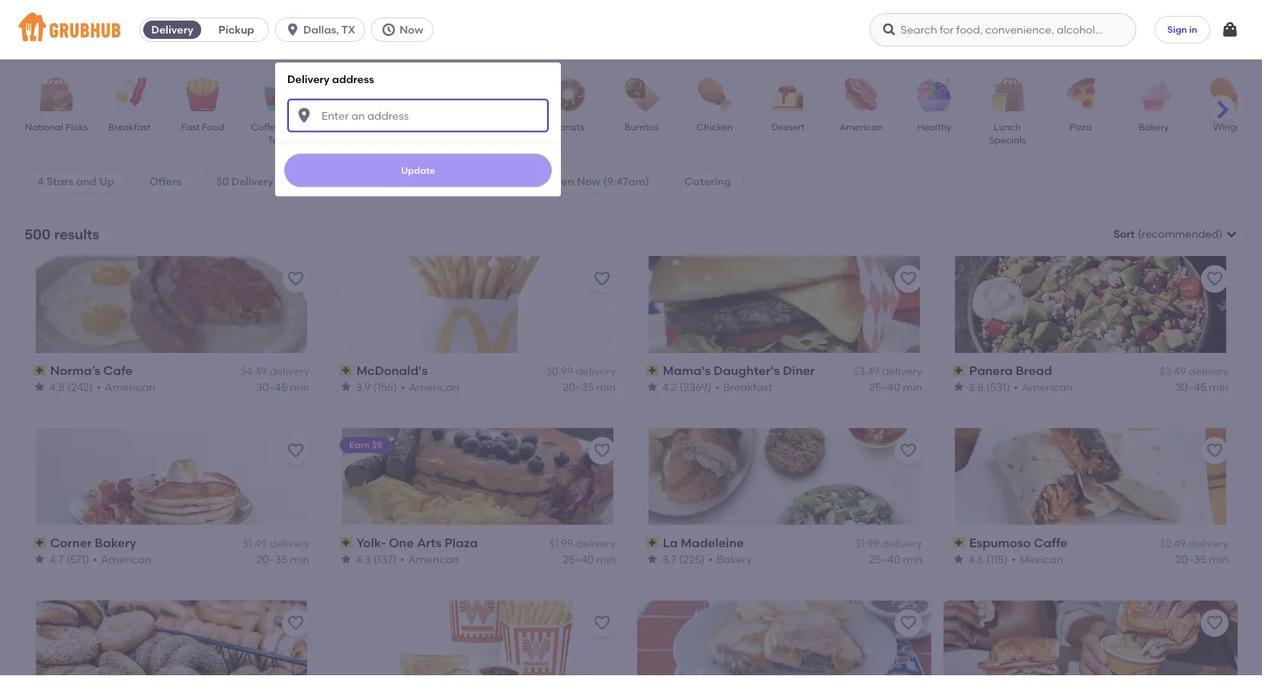 Task type: vqa. For each thing, say whether or not it's contained in the screenshot.
Email 'email field' at the left top of the page
no



Task type: describe. For each thing, give the bounding box(es) containing it.
4.8 (242)
[[50, 380, 93, 393]]

donuts image
[[542, 78, 596, 111]]

(531)
[[987, 380, 1011, 393]]

delivery for norma's cafe
[[270, 365, 310, 378]]

20–35 for mcdonald's
[[563, 380, 594, 393]]

espumoso caffe
[[970, 535, 1068, 550]]

(115)
[[987, 553, 1008, 566]]

save this restaurant image for la madeleine
[[900, 442, 918, 460]]

chicken image
[[689, 78, 742, 111]]

3.7
[[663, 553, 677, 566]]

tacos
[[409, 121, 435, 132]]

dallas, tx
[[304, 23, 355, 36]]

national picks
[[25, 121, 88, 132]]

$3.49 for mama's daughter's diner
[[854, 365, 880, 378]]

picks
[[65, 121, 88, 132]]

4.6 (115)
[[969, 553, 1008, 566]]

mama's
[[663, 363, 711, 378]]

(137)
[[374, 553, 397, 566]]

$4.49 delivery
[[241, 365, 310, 378]]

delivery address
[[288, 72, 374, 85]]

min for corner bakery
[[290, 553, 310, 566]]

arts
[[417, 535, 442, 550]]

diner
[[783, 363, 815, 378]]

$1.99 delivery for yolk- one arts plaza
[[550, 537, 616, 550]]

4.3 (137)
[[356, 553, 397, 566]]

chicken
[[697, 121, 733, 132]]

la madeleine
[[663, 535, 744, 550]]

hamburgers image
[[469, 78, 522, 111]]

burritos
[[625, 121, 659, 132]]

la
[[663, 535, 678, 550]]

$0 delivery
[[217, 174, 274, 187]]

$2.49
[[1161, 537, 1187, 550]]

cafe
[[103, 363, 133, 378]]

american down american image
[[840, 121, 883, 132]]

grubhub+
[[458, 174, 511, 187]]

one
[[389, 535, 414, 550]]

yolk- one arts plaza
[[357, 535, 478, 550]]

open now (9:47am)
[[546, 174, 650, 187]]

daughter's
[[714, 363, 780, 378]]

• bakery
[[709, 553, 752, 566]]

or
[[368, 174, 379, 187]]

20–35 min for mcdonald's
[[563, 380, 616, 393]]

20–35 min for espumoso caffe
[[1176, 553, 1229, 566]]

pickup
[[219, 23, 254, 36]]

0 horizontal spatial mexican
[[331, 121, 368, 132]]

sign
[[1168, 24, 1188, 35]]

mama's daughter's diner
[[663, 363, 815, 378]]

min for mama's daughter's diner
[[903, 380, 923, 393]]

star icon image for la madeleine
[[647, 553, 659, 565]]

$0.99
[[547, 365, 573, 378]]

specials
[[989, 135, 1027, 146]]

• breakfast
[[716, 380, 773, 393]]

500
[[24, 226, 51, 243]]

• american for corner bakery
[[93, 553, 152, 566]]

coffee
[[251, 121, 281, 132]]

earn $5
[[349, 440, 382, 451]]

lunch specials
[[989, 121, 1027, 146]]

4
[[37, 174, 44, 187]]

Enter an address search field
[[288, 99, 549, 132]]

$1.49
[[243, 537, 267, 550]]

min for mcdonald's
[[597, 380, 616, 393]]

(242)
[[67, 380, 93, 393]]

• for mama's daughter's diner
[[716, 380, 720, 393]]

minutes
[[324, 174, 366, 187]]

fast food image
[[176, 78, 230, 111]]

update button
[[284, 154, 552, 187]]

american for mcdonald's
[[409, 380, 460, 393]]

subscription pass image for mama's daughter's diner
[[647, 365, 660, 376]]

(2369)
[[680, 380, 712, 393]]

subscription pass image for norma's cafe
[[34, 365, 47, 376]]

min for norma's cafe
[[290, 380, 310, 393]]

• for la madeleine
[[709, 553, 713, 566]]

plaza
[[445, 535, 478, 550]]

catering
[[685, 174, 731, 187]]

3.9 (156)
[[356, 380, 397, 393]]

american for norma's cafe
[[105, 380, 156, 393]]

healthy image
[[908, 78, 961, 111]]

3.8
[[969, 380, 984, 393]]

offers
[[149, 174, 182, 187]]

3.9
[[356, 380, 371, 393]]

corner
[[50, 535, 92, 550]]

norma's cafe
[[50, 363, 133, 378]]

3.7 (225)
[[663, 553, 705, 566]]

delivery for corner bakery
[[270, 537, 310, 550]]

stars
[[47, 174, 74, 187]]

mexican image
[[323, 78, 376, 111]]

1 horizontal spatial mexican
[[1020, 553, 1064, 566]]

20–35 min for corner bakery
[[257, 553, 310, 566]]

$2.49 delivery
[[1161, 537, 1229, 550]]

• for panera bread
[[1014, 380, 1019, 393]]

0 horizontal spatial and
[[76, 174, 97, 187]]

30–45 min for norma's cafe
[[256, 380, 310, 393]]

min for la madeleine
[[903, 553, 923, 566]]

save this restaurant image for corner bakery
[[287, 442, 305, 460]]

dessert
[[772, 121, 805, 132]]

$1.99 for la madeleine
[[856, 537, 880, 550]]

american image
[[835, 78, 888, 111]]

4.6
[[969, 553, 984, 566]]

svg image inside dallas, tx button
[[285, 22, 301, 37]]

• for corner bakery
[[93, 553, 97, 566]]

subscription pass image for espumoso caffe
[[953, 538, 967, 548]]

dallas,
[[304, 23, 339, 36]]

wings image
[[1201, 78, 1254, 111]]

fast
[[181, 121, 200, 132]]

0 vertical spatial bakery
[[1139, 121, 1170, 132]]

delivery for yolk- one arts plaza
[[576, 537, 616, 550]]

30–45 for norma's cafe
[[256, 380, 288, 393]]

now button
[[371, 18, 440, 42]]

25–40 for diner
[[870, 380, 901, 393]]

american for yolk- one arts plaza
[[409, 553, 459, 566]]

pickup button
[[204, 18, 268, 42]]

breakfast image
[[103, 78, 156, 111]]

star icon image for norma's cafe
[[34, 381, 46, 393]]

tx
[[342, 23, 355, 36]]

healthy
[[918, 121, 952, 132]]

american for corner bakery
[[101, 553, 152, 566]]

• for mcdonald's
[[401, 380, 405, 393]]

corner bakery
[[50, 535, 136, 550]]

25–40 min for arts
[[563, 553, 616, 566]]

svg image
[[882, 22, 897, 37]]

0 horizontal spatial breakfast
[[109, 121, 151, 132]]



Task type: locate. For each thing, give the bounding box(es) containing it.
$3.49 delivery for mama's daughter's diner
[[854, 365, 923, 378]]

american down bread on the right of the page
[[1022, 380, 1073, 393]]

2 horizontal spatial 20–35 min
[[1176, 553, 1229, 566]]

2 horizontal spatial subscription pass image
[[647, 538, 660, 548]]

norma's
[[50, 363, 100, 378]]

star icon image for yolk- one arts plaza
[[340, 553, 352, 565]]

panera
[[970, 363, 1013, 378]]

results
[[54, 226, 99, 243]]

svg image inside the now button
[[381, 22, 397, 37]]

20–35 for espumoso caffe
[[1176, 553, 1207, 566]]

now inside button
[[400, 23, 424, 36]]

fast food
[[181, 121, 224, 132]]

caffe
[[1034, 535, 1068, 550]]

2 horizontal spatial 20–35
[[1176, 553, 1207, 566]]

subscription pass image left la
[[647, 538, 660, 548]]

30–45
[[256, 380, 288, 393], [1176, 380, 1207, 393]]

2 vertical spatial delivery
[[232, 174, 274, 187]]

bakery image
[[1128, 78, 1181, 111]]

• american down arts
[[400, 553, 459, 566]]

subscription pass image left espumoso
[[953, 538, 967, 548]]

4.2
[[663, 380, 677, 393]]

delivery for espumoso caffe
[[1189, 537, 1229, 550]]

1 30–45 min from the left
[[256, 380, 310, 393]]

svg image right tx
[[381, 22, 397, 37]]

delivery for panera bread
[[1189, 365, 1229, 378]]

4.8
[[50, 380, 65, 393]]

1 vertical spatial now
[[577, 174, 601, 187]]

0 horizontal spatial $1.99
[[550, 537, 573, 550]]

0 horizontal spatial 20–35 min
[[257, 553, 310, 566]]

0 vertical spatial mexican
[[331, 121, 368, 132]]

star icon image left 4.3
[[340, 553, 352, 565]]

star icon image left 3.8
[[953, 381, 965, 393]]

$3.49
[[854, 365, 880, 378], [1160, 365, 1187, 378]]

subscription pass image
[[34, 365, 47, 376], [340, 365, 354, 376], [647, 538, 660, 548]]

star icon image left 3.7
[[647, 553, 659, 565]]

american for panera bread
[[1022, 380, 1073, 393]]

(225)
[[679, 553, 705, 566]]

and left up
[[76, 174, 97, 187]]

hamburgers
[[468, 121, 523, 132]]

25–40
[[870, 380, 901, 393], [563, 553, 594, 566], [870, 553, 901, 566]]

save this restaurant image for mcdonald's
[[593, 270, 612, 288]]

main navigation navigation
[[0, 0, 1263, 676]]

star icon image for corner bakery
[[34, 553, 46, 565]]

• mexican
[[1012, 553, 1064, 566]]

0 vertical spatial breakfast
[[109, 121, 151, 132]]

now right tx
[[400, 23, 424, 36]]

national
[[25, 121, 63, 132]]

donuts
[[553, 121, 584, 132]]

delivery for mcdonald's
[[576, 365, 616, 378]]

$3.49 for panera bread
[[1160, 365, 1187, 378]]

2 horizontal spatial bakery
[[1139, 121, 1170, 132]]

and up tea
[[283, 121, 301, 132]]

delivery button
[[140, 18, 204, 42]]

up
[[99, 174, 114, 187]]

20–35 down $0.99 delivery
[[563, 380, 594, 393]]

bakery down madeleine
[[717, 553, 752, 566]]

bakery for corner bakery
[[95, 535, 136, 550]]

subscription pass image left mcdonald's
[[340, 365, 354, 376]]

• for norma's cafe
[[97, 380, 101, 393]]

1 horizontal spatial $3.49 delivery
[[1160, 365, 1229, 378]]

• american down mcdonald's
[[401, 380, 460, 393]]

star icon image left 4.8
[[34, 381, 46, 393]]

subscription pass image left corner
[[34, 538, 47, 548]]

delivery for mama's daughter's diner
[[883, 365, 923, 378]]

grubhub plus flag logo image
[[439, 175, 455, 187]]

american down cafe
[[105, 380, 156, 393]]

0 horizontal spatial now
[[400, 23, 424, 36]]

4.2 (2369)
[[663, 380, 712, 393]]

• down the corner bakery
[[93, 553, 97, 566]]

• american for panera bread
[[1014, 380, 1073, 393]]

1 vertical spatial breakfast
[[724, 380, 773, 393]]

svg image
[[1222, 21, 1240, 39], [285, 22, 301, 37], [381, 22, 397, 37], [295, 106, 313, 125]]

lunch specials image
[[981, 78, 1035, 111]]

subscription pass image for panera bread
[[953, 365, 967, 376]]

1 horizontal spatial 20–35 min
[[563, 380, 616, 393]]

•
[[97, 380, 101, 393], [401, 380, 405, 393], [716, 380, 720, 393], [1014, 380, 1019, 393], [93, 553, 97, 566], [400, 553, 405, 566], [709, 553, 713, 566], [1012, 553, 1016, 566]]

subscription pass image left yolk-
[[340, 538, 354, 548]]

save this restaurant image for espumoso caffe
[[1206, 442, 1225, 460]]

mexican down caffe
[[1020, 553, 1064, 566]]

• down one
[[400, 553, 405, 566]]

1 $1.99 delivery from the left
[[550, 537, 616, 550]]

$3.49 delivery for panera bread
[[1160, 365, 1229, 378]]

subscription pass image left the mama's on the bottom right
[[647, 365, 660, 376]]

subscription pass image for mcdonald's
[[340, 365, 354, 376]]

0 horizontal spatial subscription pass image
[[34, 365, 47, 376]]

coffee and tea image
[[249, 78, 303, 111]]

25–40 for arts
[[563, 553, 594, 566]]

• american for yolk- one arts plaza
[[400, 553, 459, 566]]

burritos image
[[615, 78, 669, 111]]

$0
[[217, 174, 229, 187]]

madeleine
[[681, 535, 744, 550]]

star icon image left 4.2
[[647, 381, 659, 393]]

tea
[[268, 135, 284, 146]]

save this restaurant image
[[287, 270, 305, 288], [900, 270, 918, 288], [593, 442, 612, 460], [593, 614, 612, 633], [1206, 614, 1225, 633]]

bakery for • bakery
[[717, 553, 752, 566]]

500 results
[[24, 226, 99, 243]]

$0.99 delivery
[[547, 365, 616, 378]]

0 horizontal spatial 30–45
[[256, 380, 288, 393]]

20–35 min down $1.49 delivery
[[257, 553, 310, 566]]

delivery
[[270, 365, 310, 378], [576, 365, 616, 378], [883, 365, 923, 378], [1189, 365, 1229, 378], [270, 537, 310, 550], [576, 537, 616, 550], [883, 537, 923, 550], [1189, 537, 1229, 550]]

save this restaurant image for panera bread
[[1206, 270, 1225, 288]]

3.8 (531)
[[969, 380, 1011, 393]]

address
[[332, 72, 374, 85]]

tacos image
[[396, 78, 449, 111]]

1 $3.49 delivery from the left
[[854, 365, 923, 378]]

coffee and tea
[[251, 121, 301, 146]]

2 vertical spatial bakery
[[717, 553, 752, 566]]

dessert image
[[762, 78, 815, 111]]

$4.49
[[241, 365, 267, 378]]

30 minutes or less
[[309, 174, 404, 187]]

20–35 down $1.49 delivery
[[257, 553, 288, 566]]

mexican down mexican image
[[331, 121, 368, 132]]

0 vertical spatial delivery
[[151, 23, 193, 36]]

american down mcdonald's
[[409, 380, 460, 393]]

star icon image
[[34, 381, 46, 393], [340, 381, 352, 393], [647, 381, 659, 393], [953, 381, 965, 393], [34, 553, 46, 565], [340, 553, 352, 565], [647, 553, 659, 565], [953, 553, 965, 565]]

food
[[202, 121, 224, 132]]

• down panera bread
[[1014, 380, 1019, 393]]

1 horizontal spatial $1.99
[[856, 537, 880, 550]]

$3.49 delivery
[[854, 365, 923, 378], [1160, 365, 1229, 378]]

0 horizontal spatial 30–45 min
[[256, 380, 310, 393]]

0 horizontal spatial bakery
[[95, 535, 136, 550]]

update
[[401, 165, 435, 176]]

$1.49 delivery
[[243, 537, 310, 550]]

0 vertical spatial and
[[283, 121, 301, 132]]

20–35 min down $2.49 delivery
[[1176, 553, 1229, 566]]

now right the open
[[577, 174, 601, 187]]

4.7 (571)
[[50, 553, 89, 566]]

subscription pass image for corner bakery
[[34, 538, 47, 548]]

subscription pass image left norma's
[[34, 365, 47, 376]]

1 horizontal spatial subscription pass image
[[340, 365, 354, 376]]

2 30–45 from the left
[[1176, 380, 1207, 393]]

• american for mcdonald's
[[401, 380, 460, 393]]

delivery left address
[[288, 72, 330, 85]]

wings
[[1214, 121, 1241, 132]]

yolk-
[[357, 535, 386, 550]]

1 horizontal spatial delivery
[[232, 174, 274, 187]]

4.7
[[50, 553, 64, 566]]

$5
[[372, 440, 382, 451]]

• for yolk- one arts plaza
[[400, 553, 405, 566]]

pizza
[[1070, 121, 1092, 132]]

2 30–45 min from the left
[[1176, 380, 1229, 393]]

20–35
[[563, 380, 594, 393], [257, 553, 288, 566], [1176, 553, 1207, 566]]

(571)
[[66, 553, 89, 566]]

• for espumoso caffe
[[1012, 553, 1016, 566]]

• right (115)
[[1012, 553, 1016, 566]]

panera bread
[[970, 363, 1053, 378]]

delivery for delivery
[[151, 23, 193, 36]]

star icon image left 4.6
[[953, 553, 965, 565]]

min for yolk- one arts plaza
[[597, 553, 616, 566]]

0 horizontal spatial $3.49 delivery
[[854, 365, 923, 378]]

delivery for la madeleine
[[883, 537, 923, 550]]

less
[[381, 174, 404, 187]]

2 $3.49 from the left
[[1160, 365, 1187, 378]]

1 $1.99 from the left
[[550, 537, 573, 550]]

4.3
[[356, 553, 371, 566]]

• american for norma's cafe
[[97, 380, 156, 393]]

• american down bread on the right of the page
[[1014, 380, 1073, 393]]

20–35 for corner bakery
[[257, 553, 288, 566]]

1 vertical spatial and
[[76, 174, 97, 187]]

breakfast down daughter's
[[724, 380, 773, 393]]

20–35 min
[[563, 380, 616, 393], [257, 553, 310, 566], [1176, 553, 1229, 566]]

30–45 min for panera bread
[[1176, 380, 1229, 393]]

30–45 for panera bread
[[1176, 380, 1207, 393]]

1 horizontal spatial 30–45 min
[[1176, 380, 1229, 393]]

• down norma's cafe
[[97, 380, 101, 393]]

espumoso
[[970, 535, 1031, 550]]

1 $3.49 from the left
[[854, 365, 880, 378]]

(9:47am)
[[603, 174, 650, 187]]

sign in
[[1168, 24, 1198, 35]]

svg image right in
[[1222, 21, 1240, 39]]

0 horizontal spatial delivery
[[151, 23, 193, 36]]

1 vertical spatial bakery
[[95, 535, 136, 550]]

1 horizontal spatial 20–35
[[563, 380, 594, 393]]

bread
[[1016, 363, 1053, 378]]

star icon image left 4.7
[[34, 553, 46, 565]]

• right (2369)
[[716, 380, 720, 393]]

20–35 down $2.49 delivery
[[1176, 553, 1207, 566]]

delivery inside button
[[151, 23, 193, 36]]

mcdonald's
[[357, 363, 428, 378]]

star icon image for panera bread
[[953, 381, 965, 393]]

0 horizontal spatial 20–35
[[257, 553, 288, 566]]

breakfast down 'breakfast' image
[[109, 121, 151, 132]]

subscription pass image
[[647, 365, 660, 376], [953, 365, 967, 376], [34, 538, 47, 548], [340, 538, 354, 548], [953, 538, 967, 548]]

now
[[400, 23, 424, 36], [577, 174, 601, 187]]

2 $1.99 delivery from the left
[[856, 537, 923, 550]]

delivery right $0
[[232, 174, 274, 187]]

min for espumoso caffe
[[1210, 553, 1229, 566]]

1 horizontal spatial 30–45
[[1176, 380, 1207, 393]]

1 horizontal spatial breakfast
[[724, 380, 773, 393]]

american down the corner bakery
[[101, 553, 152, 566]]

1 vertical spatial mexican
[[1020, 553, 1064, 566]]

breakfast
[[109, 121, 151, 132], [724, 380, 773, 393]]

american
[[840, 121, 883, 132], [105, 380, 156, 393], [409, 380, 460, 393], [1022, 380, 1073, 393], [101, 553, 152, 566], [409, 553, 459, 566]]

delivery for delivery address
[[288, 72, 330, 85]]

• down madeleine
[[709, 553, 713, 566]]

$1.99 delivery for la madeleine
[[856, 537, 923, 550]]

25–40 min
[[870, 380, 923, 393], [563, 553, 616, 566], [870, 553, 923, 566]]

mexican
[[331, 121, 368, 132], [1020, 553, 1064, 566]]

star icon image for espumoso caffe
[[953, 553, 965, 565]]

lunch
[[994, 121, 1022, 132]]

30
[[309, 174, 322, 187]]

delivery left pickup button
[[151, 23, 193, 36]]

2 $3.49 delivery from the left
[[1160, 365, 1229, 378]]

min for panera bread
[[1210, 380, 1229, 393]]

subscription pass image left "panera"
[[953, 365, 967, 376]]

20–35 min down $0.99 delivery
[[563, 380, 616, 393]]

1 horizontal spatial now
[[577, 174, 601, 187]]

0 horizontal spatial $3.49
[[854, 365, 880, 378]]

30–45 min
[[256, 380, 310, 393], [1176, 380, 1229, 393]]

25–40 min for diner
[[870, 380, 923, 393]]

save this restaurant image
[[593, 270, 612, 288], [1206, 270, 1225, 288], [287, 442, 305, 460], [900, 442, 918, 460], [1206, 442, 1225, 460], [287, 614, 305, 633], [900, 614, 918, 633]]

american down arts
[[409, 553, 459, 566]]

2 horizontal spatial delivery
[[288, 72, 330, 85]]

star icon image left 3.9
[[340, 381, 352, 393]]

1 horizontal spatial bakery
[[717, 553, 752, 566]]

1 30–45 from the left
[[256, 380, 288, 393]]

• american down cafe
[[97, 380, 156, 393]]

1 horizontal spatial and
[[283, 121, 301, 132]]

pizza image
[[1055, 78, 1108, 111]]

in
[[1190, 24, 1198, 35]]

0 vertical spatial now
[[400, 23, 424, 36]]

min
[[290, 380, 310, 393], [597, 380, 616, 393], [903, 380, 923, 393], [1210, 380, 1229, 393], [290, 553, 310, 566], [597, 553, 616, 566], [903, 553, 923, 566], [1210, 553, 1229, 566]]

svg image left dallas,
[[285, 22, 301, 37]]

2 $1.99 from the left
[[856, 537, 880, 550]]

star icon image for mama's daughter's diner
[[647, 381, 659, 393]]

bakery down bakery image
[[1139, 121, 1170, 132]]

svg image right "coffee"
[[295, 106, 313, 125]]

bakery right corner
[[95, 535, 136, 550]]

$1.99 for yolk- one arts plaza
[[550, 537, 573, 550]]

• right (156)
[[401, 380, 405, 393]]

1 horizontal spatial $3.49
[[1160, 365, 1187, 378]]

0 horizontal spatial $1.99 delivery
[[550, 537, 616, 550]]

and inside coffee and tea
[[283, 121, 301, 132]]

1 vertical spatial delivery
[[288, 72, 330, 85]]

save this restaurant button
[[282, 265, 310, 293], [589, 265, 616, 293], [895, 265, 923, 293], [1202, 265, 1229, 293], [282, 437, 310, 465], [589, 437, 616, 465], [895, 437, 923, 465], [1202, 437, 1229, 465], [282, 610, 310, 637], [589, 610, 616, 637], [895, 610, 923, 637], [1202, 610, 1229, 637]]

subscription pass image for yolk- one arts plaza
[[340, 538, 354, 548]]

• american down the corner bakery
[[93, 553, 152, 566]]

national picks image
[[30, 78, 83, 111]]

star icon image for mcdonald's
[[340, 381, 352, 393]]

subscription pass image for la madeleine
[[647, 538, 660, 548]]

1 horizontal spatial $1.99 delivery
[[856, 537, 923, 550]]

open
[[546, 174, 574, 187]]



